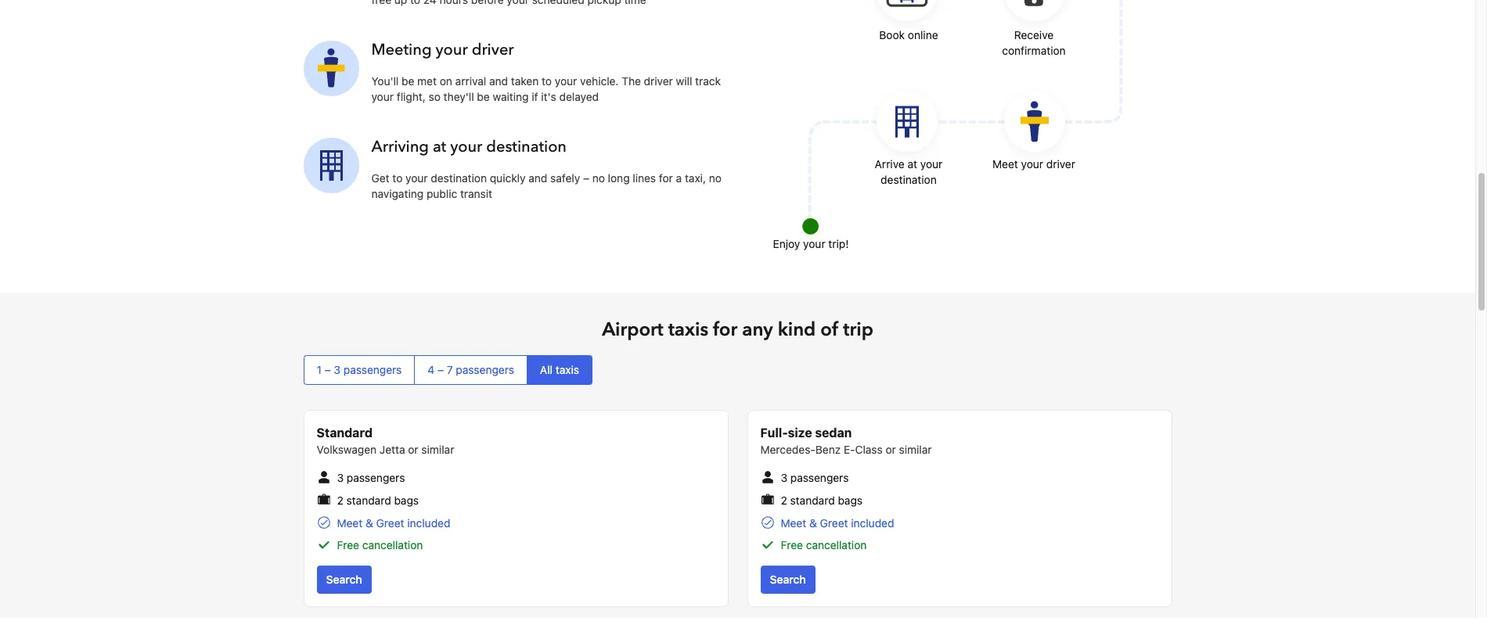 Task type: describe. For each thing, give the bounding box(es) containing it.
standard for volkswagen
[[347, 494, 391, 507]]

or inside "standard volkswagen jetta or similar"
[[408, 443, 419, 456]]

navigating
[[372, 187, 424, 200]]

get to your destination quickly and safely – no long lines for a taxi, no navigating public transit
[[372, 171, 722, 200]]

free for size
[[781, 539, 803, 552]]

3 for standard
[[337, 471, 344, 484]]

greet for jetta
[[376, 517, 404, 530]]

benz
[[816, 443, 841, 456]]

track
[[696, 74, 721, 87]]

3 passengers for volkswagen
[[337, 471, 405, 484]]

meet for standard
[[337, 517, 363, 530]]

transit
[[460, 187, 493, 200]]

online
[[908, 28, 939, 41]]

your inside arrive at your destination
[[921, 157, 943, 170]]

destination for get to your destination quickly and safely – no long lines for a taxi, no navigating public transit
[[431, 171, 487, 185]]

waiting
[[493, 90, 529, 103]]

cancellation for sedan
[[806, 539, 867, 552]]

search for size
[[770, 573, 806, 587]]

2 for volkswagen
[[337, 494, 344, 507]]

– for 1 – 3 passengers
[[325, 363, 331, 376]]

2 standard bags for jetta
[[337, 494, 419, 507]]

4 – 7 passengers
[[428, 363, 514, 376]]

lines
[[633, 171, 656, 185]]

receive confirmation
[[1003, 28, 1066, 57]]

met
[[418, 74, 437, 87]]

any
[[743, 317, 773, 343]]

at for arriving
[[433, 136, 446, 157]]

free cancellation for jetta
[[337, 539, 423, 552]]

2 for size
[[781, 494, 788, 507]]

to inside you'll be met on arrival and taken to your vehicle. the driver will track your flight, so they'll be waiting if it's delayed
[[542, 74, 552, 87]]

your inside get to your destination quickly and safely – no long lines for a taxi, no navigating public transit
[[406, 171, 428, 185]]

– for 4 – 7 passengers
[[438, 363, 444, 376]]

greet for sedan
[[820, 517, 849, 530]]

similar inside "standard volkswagen jetta or similar"
[[422, 443, 455, 456]]

similar inside full-size sedan mercedes-benz e-class or similar
[[899, 443, 932, 456]]

delayed
[[560, 90, 599, 103]]

jetta
[[380, 443, 405, 456]]

1 no from the left
[[593, 171, 605, 185]]

arrive at your destination
[[875, 157, 943, 186]]

a
[[676, 171, 682, 185]]

destination for arrive at your destination
[[881, 173, 937, 186]]

1 – 3 passengers
[[317, 363, 402, 376]]

passengers right 1
[[344, 363, 402, 376]]

booking airport taxi image for meeting your driver
[[303, 41, 359, 96]]

on
[[440, 74, 453, 87]]

– inside get to your destination quickly and safely – no long lines for a taxi, no navigating public transit
[[583, 171, 590, 185]]

volkswagen
[[317, 443, 377, 456]]

long
[[608, 171, 630, 185]]

4
[[428, 363, 435, 376]]

size
[[788, 426, 813, 440]]

search button for size
[[761, 566, 816, 595]]

taken
[[511, 74, 539, 87]]

full-size sedan mercedes-benz e-class or similar
[[761, 426, 932, 456]]

& for size
[[810, 517, 817, 530]]

1
[[317, 363, 322, 376]]

taxi,
[[685, 171, 706, 185]]

full-
[[761, 426, 788, 440]]

3 inside sort results by element
[[334, 363, 341, 376]]

class
[[856, 443, 883, 456]]

enjoy your trip!
[[773, 237, 849, 250]]

mercedes-
[[761, 443, 816, 456]]

for inside get to your destination quickly and safely – no long lines for a taxi, no navigating public transit
[[659, 171, 673, 185]]

confirmation
[[1003, 44, 1066, 57]]

meeting
[[372, 39, 432, 60]]

trip!
[[829, 237, 849, 250]]

& for volkswagen
[[366, 517, 373, 530]]

book
[[880, 28, 905, 41]]

it's
[[541, 90, 557, 103]]

of
[[821, 317, 839, 343]]

safely
[[551, 171, 580, 185]]

airport taxis for any kind of trip
[[602, 317, 874, 343]]

meet & greet included for jetta
[[337, 517, 451, 530]]

2 standard bags for sedan
[[781, 494, 863, 507]]

receive
[[1015, 28, 1054, 41]]

passengers right 7
[[456, 363, 514, 376]]

meet your driver
[[993, 157, 1076, 170]]



Task type: locate. For each thing, give the bounding box(es) containing it.
destination down arrive
[[881, 173, 937, 186]]

driver for meet your driver
[[1047, 157, 1076, 170]]

be
[[402, 74, 415, 87], [477, 90, 490, 103]]

flight,
[[397, 90, 426, 103]]

bags for jetta
[[394, 494, 419, 507]]

free cancellation for sedan
[[781, 539, 867, 552]]

search for volkswagen
[[326, 573, 362, 587]]

your
[[436, 39, 468, 60], [555, 74, 577, 87], [372, 90, 394, 103], [450, 136, 483, 157], [921, 157, 943, 170], [1022, 157, 1044, 170], [406, 171, 428, 185], [804, 237, 826, 250]]

1 horizontal spatial free
[[781, 539, 803, 552]]

arriving at your destination
[[372, 136, 567, 157]]

greet down jetta
[[376, 517, 404, 530]]

free
[[337, 539, 359, 552], [781, 539, 803, 552]]

standard for size
[[791, 494, 835, 507]]

the
[[622, 74, 641, 87]]

0 horizontal spatial free cancellation
[[337, 539, 423, 552]]

0 horizontal spatial be
[[402, 74, 415, 87]]

1 vertical spatial to
[[393, 171, 403, 185]]

meet & greet included for sedan
[[781, 517, 895, 530]]

2 search from the left
[[770, 573, 806, 587]]

0 vertical spatial be
[[402, 74, 415, 87]]

0 horizontal spatial taxis
[[556, 363, 579, 376]]

book online
[[880, 28, 939, 41]]

all
[[540, 363, 553, 376]]

2 down volkswagen
[[337, 494, 344, 507]]

3 down volkswagen
[[337, 471, 344, 484]]

destination inside arrive at your destination
[[881, 173, 937, 186]]

1 free cancellation from the left
[[337, 539, 423, 552]]

1 similar from the left
[[422, 443, 455, 456]]

1 horizontal spatial at
[[908, 157, 918, 170]]

2 2 standard bags from the left
[[781, 494, 863, 507]]

1 horizontal spatial greet
[[820, 517, 849, 530]]

2 horizontal spatial –
[[583, 171, 590, 185]]

0 horizontal spatial bags
[[394, 494, 419, 507]]

1 vertical spatial driver
[[644, 74, 673, 87]]

0 horizontal spatial included
[[407, 517, 451, 530]]

1 cancellation from the left
[[362, 539, 423, 552]]

0 horizontal spatial cancellation
[[362, 539, 423, 552]]

passengers
[[344, 363, 402, 376], [456, 363, 514, 376], [347, 471, 405, 484], [791, 471, 849, 484]]

0 horizontal spatial –
[[325, 363, 331, 376]]

2 standard from the left
[[791, 494, 835, 507]]

2 free from the left
[[781, 539, 803, 552]]

similar
[[422, 443, 455, 456], [899, 443, 932, 456]]

and inside you'll be met on arrival and taken to your vehicle. the driver will track your flight, so they'll be waiting if it's delayed
[[489, 74, 508, 87]]

2 standard bags down benz
[[781, 494, 863, 507]]

3 passengers down jetta
[[337, 471, 405, 484]]

for left the a
[[659, 171, 673, 185]]

or right jetta
[[408, 443, 419, 456]]

no left the long
[[593, 171, 605, 185]]

search button
[[317, 566, 372, 595], [761, 566, 816, 595]]

greet
[[376, 517, 404, 530], [820, 517, 849, 530]]

taxis inside sort results by element
[[556, 363, 579, 376]]

and inside get to your destination quickly and safely – no long lines for a taxi, no navigating public transit
[[529, 171, 548, 185]]

0 vertical spatial and
[[489, 74, 508, 87]]

sedan
[[816, 426, 852, 440]]

1 free from the left
[[337, 539, 359, 552]]

and for arriving at your destination
[[529, 171, 548, 185]]

1 horizontal spatial taxis
[[669, 317, 709, 343]]

7
[[447, 363, 453, 376]]

1 horizontal spatial meet
[[781, 517, 807, 530]]

enjoy
[[773, 237, 801, 250]]

meet
[[993, 157, 1019, 170], [337, 517, 363, 530], [781, 517, 807, 530]]

1 & from the left
[[366, 517, 373, 530]]

3 passengers down benz
[[781, 471, 849, 484]]

to up navigating
[[393, 171, 403, 185]]

taxis right all
[[556, 363, 579, 376]]

destination up public
[[431, 171, 487, 185]]

–
[[583, 171, 590, 185], [325, 363, 331, 376], [438, 363, 444, 376]]

to inside get to your destination quickly and safely – no long lines for a taxi, no navigating public transit
[[393, 171, 403, 185]]

2 vertical spatial driver
[[1047, 157, 1076, 170]]

standard
[[347, 494, 391, 507], [791, 494, 835, 507]]

to
[[542, 74, 552, 87], [393, 171, 403, 185]]

& down volkswagen
[[366, 517, 373, 530]]

or right class
[[886, 443, 896, 456]]

0 horizontal spatial at
[[433, 136, 446, 157]]

– right 1
[[325, 363, 331, 376]]

0 horizontal spatial meet
[[337, 517, 363, 530]]

at right arriving
[[433, 136, 446, 157]]

included for jetta
[[407, 517, 451, 530]]

bags for sedan
[[838, 494, 863, 507]]

for
[[659, 171, 673, 185], [713, 317, 738, 343]]

2 cancellation from the left
[[806, 539, 867, 552]]

destination
[[487, 136, 567, 157], [431, 171, 487, 185], [881, 173, 937, 186]]

0 horizontal spatial search
[[326, 573, 362, 587]]

search button for volkswagen
[[317, 566, 372, 595]]

2 greet from the left
[[820, 517, 849, 530]]

you'll
[[372, 74, 399, 87]]

2 no from the left
[[709, 171, 722, 185]]

driver inside you'll be met on arrival and taken to your vehicle. the driver will track your flight, so they'll be waiting if it's delayed
[[644, 74, 673, 87]]

1 or from the left
[[408, 443, 419, 456]]

kind
[[778, 317, 816, 343]]

2 & from the left
[[810, 517, 817, 530]]

included
[[407, 517, 451, 530], [851, 517, 895, 530]]

included for sedan
[[851, 517, 895, 530]]

driver
[[472, 39, 514, 60], [644, 74, 673, 87], [1047, 157, 1076, 170]]

0 horizontal spatial search button
[[317, 566, 372, 595]]

0 horizontal spatial for
[[659, 171, 673, 185]]

3 passengers for size
[[781, 471, 849, 484]]

be down arrival
[[477, 90, 490, 103]]

0 vertical spatial for
[[659, 171, 673, 185]]

and
[[489, 74, 508, 87], [529, 171, 548, 185]]

1 meet & greet included from the left
[[337, 517, 451, 530]]

free for volkswagen
[[337, 539, 359, 552]]

2 included from the left
[[851, 517, 895, 530]]

0 horizontal spatial &
[[366, 517, 373, 530]]

3 for full-
[[781, 471, 788, 484]]

meet for full-
[[781, 517, 807, 530]]

1 3 passengers from the left
[[337, 471, 405, 484]]

cancellation for jetta
[[362, 539, 423, 552]]

1 horizontal spatial and
[[529, 171, 548, 185]]

3 right 1
[[334, 363, 341, 376]]

passengers down benz
[[791, 471, 849, 484]]

taxis
[[669, 317, 709, 343], [556, 363, 579, 376]]

1 horizontal spatial no
[[709, 171, 722, 185]]

1 included from the left
[[407, 517, 451, 530]]

0 horizontal spatial meet & greet included
[[337, 517, 451, 530]]

to up it's
[[542, 74, 552, 87]]

no right taxi,
[[709, 171, 722, 185]]

2 3 passengers from the left
[[781, 471, 849, 484]]

booking airport taxi image for arriving at your destination
[[303, 138, 359, 194]]

search
[[326, 573, 362, 587], [770, 573, 806, 587]]

taxis right airport
[[669, 317, 709, 343]]

0 horizontal spatial to
[[393, 171, 403, 185]]

standard volkswagen jetta or similar
[[317, 426, 455, 456]]

1 horizontal spatial 2
[[781, 494, 788, 507]]

0 horizontal spatial or
[[408, 443, 419, 456]]

1 bags from the left
[[394, 494, 419, 507]]

arrival
[[456, 74, 486, 87]]

bags down jetta
[[394, 494, 419, 507]]

1 horizontal spatial –
[[438, 363, 444, 376]]

meet & greet included
[[337, 517, 451, 530], [781, 517, 895, 530]]

standard
[[317, 426, 373, 440]]

2 2 from the left
[[781, 494, 788, 507]]

cancellation
[[362, 539, 423, 552], [806, 539, 867, 552]]

0 horizontal spatial similar
[[422, 443, 455, 456]]

or inside full-size sedan mercedes-benz e-class or similar
[[886, 443, 896, 456]]

3 down "mercedes-"
[[781, 471, 788, 484]]

0 horizontal spatial no
[[593, 171, 605, 185]]

bags down e-
[[838, 494, 863, 507]]

all taxis
[[540, 363, 579, 376]]

0 horizontal spatial free
[[337, 539, 359, 552]]

2 bags from the left
[[838, 494, 863, 507]]

2
[[337, 494, 344, 507], [781, 494, 788, 507]]

1 horizontal spatial similar
[[899, 443, 932, 456]]

driver for meeting your driver
[[472, 39, 514, 60]]

destination up quickly
[[487, 136, 567, 157]]

2 down "mercedes-"
[[781, 494, 788, 507]]

1 horizontal spatial 2 standard bags
[[781, 494, 863, 507]]

greet down benz
[[820, 517, 849, 530]]

1 horizontal spatial driver
[[644, 74, 673, 87]]

get
[[372, 171, 390, 185]]

public
[[427, 187, 457, 200]]

for left any
[[713, 317, 738, 343]]

1 search from the left
[[326, 573, 362, 587]]

1 horizontal spatial 3 passengers
[[781, 471, 849, 484]]

0 horizontal spatial driver
[[472, 39, 514, 60]]

1 horizontal spatial standard
[[791, 494, 835, 507]]

taxis for all
[[556, 363, 579, 376]]

sort results by element
[[303, 355, 1173, 385]]

1 vertical spatial taxis
[[556, 363, 579, 376]]

1 horizontal spatial &
[[810, 517, 817, 530]]

1 horizontal spatial included
[[851, 517, 895, 530]]

arriving
[[372, 136, 429, 157]]

1 horizontal spatial be
[[477, 90, 490, 103]]

vehicle.
[[580, 74, 619, 87]]

2 meet & greet included from the left
[[781, 517, 895, 530]]

if
[[532, 90, 538, 103]]

&
[[366, 517, 373, 530], [810, 517, 817, 530]]

they'll
[[444, 90, 474, 103]]

2 horizontal spatial meet
[[993, 157, 1019, 170]]

2 standard bags down jetta
[[337, 494, 419, 507]]

standard down benz
[[791, 494, 835, 507]]

1 horizontal spatial for
[[713, 317, 738, 343]]

standard down volkswagen
[[347, 494, 391, 507]]

and for meeting your driver
[[489, 74, 508, 87]]

destination inside get to your destination quickly and safely – no long lines for a taxi, no navigating public transit
[[431, 171, 487, 185]]

2 free cancellation from the left
[[781, 539, 867, 552]]

0 vertical spatial taxis
[[669, 317, 709, 343]]

at
[[433, 136, 446, 157], [908, 157, 918, 170]]

bags
[[394, 494, 419, 507], [838, 494, 863, 507]]

booking airport taxi image
[[796, 0, 1125, 243], [303, 41, 359, 96], [303, 138, 359, 194]]

no
[[593, 171, 605, 185], [709, 171, 722, 185]]

0 horizontal spatial 3 passengers
[[337, 471, 405, 484]]

taxis for airport
[[669, 317, 709, 343]]

1 horizontal spatial free cancellation
[[781, 539, 867, 552]]

2 or from the left
[[886, 443, 896, 456]]

2 horizontal spatial driver
[[1047, 157, 1076, 170]]

at for arrive
[[908, 157, 918, 170]]

airport
[[602, 317, 664, 343]]

1 vertical spatial for
[[713, 317, 738, 343]]

destination for arriving at your destination
[[487, 136, 567, 157]]

1 vertical spatial be
[[477, 90, 490, 103]]

and left safely
[[529, 171, 548, 185]]

2 search button from the left
[[761, 566, 816, 595]]

2 similar from the left
[[899, 443, 932, 456]]

1 horizontal spatial to
[[542, 74, 552, 87]]

0 horizontal spatial greet
[[376, 517, 404, 530]]

meeting your driver
[[372, 39, 514, 60]]

similar right jetta
[[422, 443, 455, 456]]

0 horizontal spatial standard
[[347, 494, 391, 507]]

be up flight,
[[402, 74, 415, 87]]

– left 7
[[438, 363, 444, 376]]

1 horizontal spatial or
[[886, 443, 896, 456]]

2 standard bags
[[337, 494, 419, 507], [781, 494, 863, 507]]

meet & greet included down jetta
[[337, 517, 451, 530]]

quickly
[[490, 171, 526, 185]]

arrive
[[875, 157, 905, 170]]

1 2 from the left
[[337, 494, 344, 507]]

1 horizontal spatial search button
[[761, 566, 816, 595]]

1 horizontal spatial search
[[770, 573, 806, 587]]

passengers down jetta
[[347, 471, 405, 484]]

1 vertical spatial and
[[529, 171, 548, 185]]

1 standard from the left
[[347, 494, 391, 507]]

1 horizontal spatial meet & greet included
[[781, 517, 895, 530]]

at inside arrive at your destination
[[908, 157, 918, 170]]

0 horizontal spatial 2
[[337, 494, 344, 507]]

3
[[334, 363, 341, 376], [337, 471, 344, 484], [781, 471, 788, 484]]

e-
[[844, 443, 856, 456]]

you'll be met on arrival and taken to your vehicle. the driver will track your flight, so they'll be waiting if it's delayed
[[372, 74, 721, 103]]

trip
[[844, 317, 874, 343]]

1 search button from the left
[[317, 566, 372, 595]]

0 vertical spatial driver
[[472, 39, 514, 60]]

meet & greet included down benz
[[781, 517, 895, 530]]

0 horizontal spatial and
[[489, 74, 508, 87]]

1 horizontal spatial cancellation
[[806, 539, 867, 552]]

and up waiting
[[489, 74, 508, 87]]

so
[[429, 90, 441, 103]]

& down benz
[[810, 517, 817, 530]]

at right arrive
[[908, 157, 918, 170]]

3 passengers
[[337, 471, 405, 484], [781, 471, 849, 484]]

1 2 standard bags from the left
[[337, 494, 419, 507]]

will
[[676, 74, 693, 87]]

1 greet from the left
[[376, 517, 404, 530]]

0 vertical spatial to
[[542, 74, 552, 87]]

or
[[408, 443, 419, 456], [886, 443, 896, 456]]

– right safely
[[583, 171, 590, 185]]

0 horizontal spatial 2 standard bags
[[337, 494, 419, 507]]

1 horizontal spatial bags
[[838, 494, 863, 507]]

similar right class
[[899, 443, 932, 456]]

free cancellation
[[337, 539, 423, 552], [781, 539, 867, 552]]



Task type: vqa. For each thing, say whether or not it's contained in the screenshot.
to inside "You'll be met on arrival and taken to your vehicle. The driver will track your flight, so they'll be waiting if it's delayed"
yes



